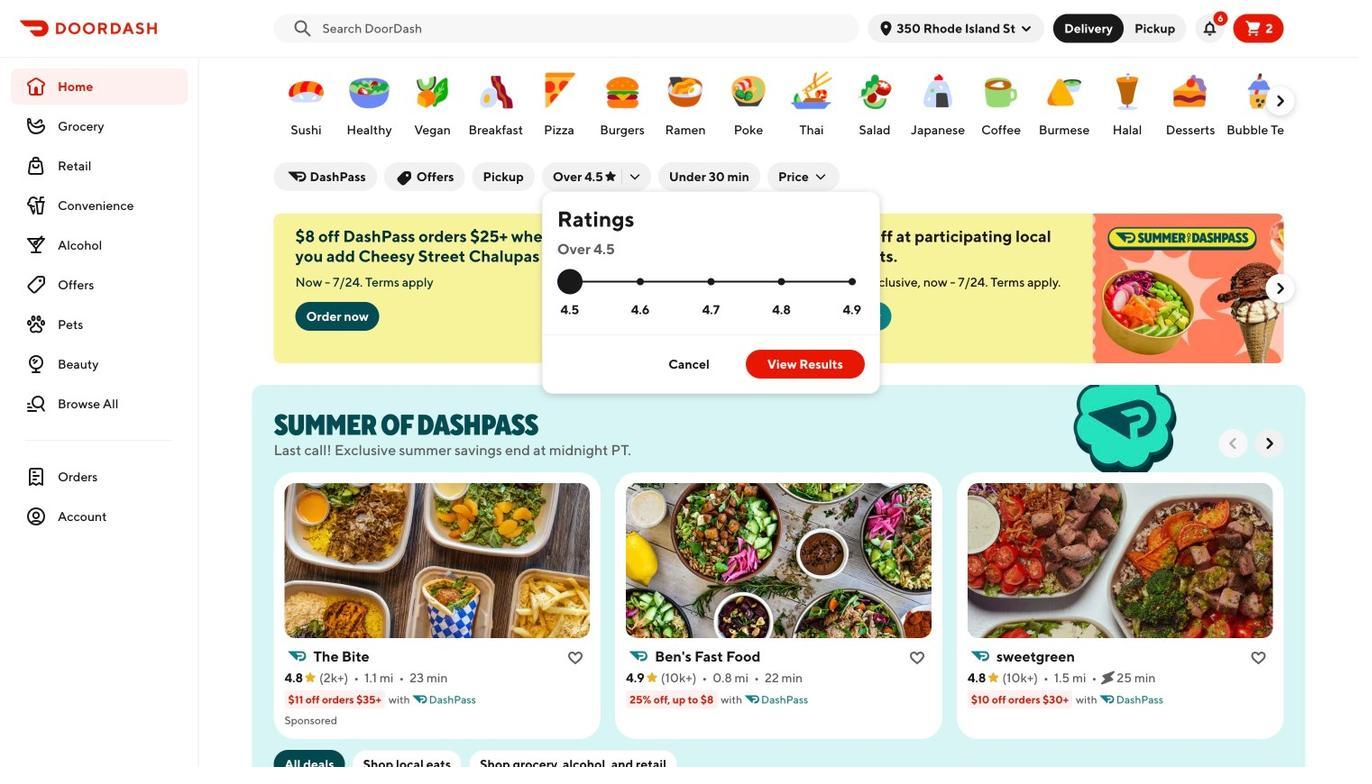 Task type: locate. For each thing, give the bounding box(es) containing it.
notification bell image
[[1203, 21, 1218, 36]]

previous button of carousel image
[[1225, 435, 1243, 453]]

0 vertical spatial next button of carousel image
[[1272, 92, 1290, 110]]

toggle order method (delivery or pickup) option group
[[1054, 14, 1187, 43]]

4.6 stars and over image
[[637, 278, 644, 285]]

4.8 stars and over image
[[778, 278, 786, 285]]

Store search: begin typing to search for stores available on DoorDash text field
[[323, 19, 848, 37]]

4.9 stars and over image
[[849, 278, 856, 285]]

click to add this store to your saved list image
[[910, 652, 925, 666], [1252, 652, 1266, 666]]

1 click to add this store to your saved list image from the left
[[910, 652, 925, 666]]

0 horizontal spatial click to add this store to your saved list image
[[910, 652, 925, 666]]

next button of carousel image
[[1272, 92, 1290, 110], [1272, 280, 1290, 298], [1261, 435, 1279, 453]]

click to add this store to your saved list image
[[569, 652, 583, 666]]

None button
[[1054, 14, 1124, 43], [1110, 14, 1187, 43], [1054, 14, 1124, 43], [1110, 14, 1187, 43]]

1 horizontal spatial click to add this store to your saved list image
[[1252, 652, 1266, 666]]



Task type: vqa. For each thing, say whether or not it's contained in the screenshot.
1st Click to add this store to your saved list icon from the right
yes



Task type: describe. For each thing, give the bounding box(es) containing it.
2 vertical spatial next button of carousel image
[[1261, 435, 1279, 453]]

1 vertical spatial next button of carousel image
[[1272, 280, 1290, 298]]

4.7 stars and over image
[[708, 278, 715, 285]]

2 click to add this store to your saved list image from the left
[[1252, 652, 1266, 666]]



